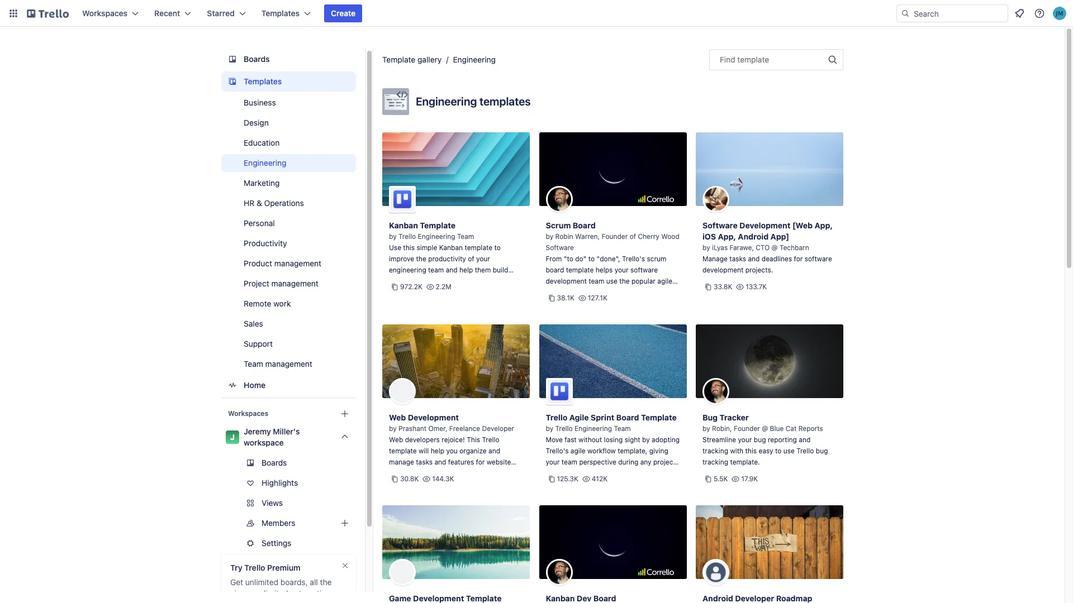 Task type: vqa. For each thing, say whether or not it's contained in the screenshot.
'coworkers' on the left top of page
no



Task type: locate. For each thing, give the bounding box(es) containing it.
by left prashant
[[389, 425, 397, 433]]

trello right try on the bottom left of the page
[[244, 564, 265, 573]]

the right all
[[320, 578, 332, 588]]

1 horizontal spatial founder
[[734, 425, 760, 433]]

improve
[[389, 255, 414, 263]]

0 vertical spatial the
[[416, 255, 427, 263]]

views
[[262, 499, 283, 508]]

members
[[262, 519, 296, 528]]

to up build
[[495, 244, 501, 252]]

try trello premium get unlimited boards, all the views, unlimited automation, and more.
[[230, 564, 333, 604]]

automation,
[[290, 589, 333, 599]]

2 robin warren, founder of cherry wood software image from the top
[[546, 560, 573, 587]]

engineering link up the marketing link
[[221, 154, 356, 172]]

web development by prashant omer, freelance developer web developers rejoice! this trello template will help you organize and manage tasks and features for website development and other projects.
[[389, 413, 514, 478]]

help inside kanban template by trello engineering team use this simple kanban template to improve the productivity of your engineering team and help them build better products, faster.
[[460, 266, 473, 275]]

the down simple
[[416, 255, 427, 263]]

manage
[[703, 255, 728, 263]]

development inside the software development [web app, ios app, android app] by ilyas farawe, cto @ techbarn manage tasks and deadlines for software development projects.
[[740, 221, 791, 230]]

@ up deadlines
[[772, 244, 778, 252]]

faster. inside kanban template by trello engineering team use this simple kanban template to improve the productivity of your engineering team and help them build better products, faster.
[[442, 277, 462, 286]]

founder up the "done",
[[602, 233, 628, 241]]

0 horizontal spatial agile
[[571, 447, 586, 456]]

development up android
[[740, 221, 791, 230]]

1 horizontal spatial for
[[794, 255, 803, 263]]

template gallery
[[383, 55, 442, 64]]

1 boards link from the top
[[221, 49, 356, 69]]

and down cto
[[749, 255, 760, 263]]

development up framework
[[546, 277, 587, 286]]

1 horizontal spatial template
[[420, 221, 456, 230]]

tasks down farawe,
[[730, 255, 747, 263]]

web up prashant
[[389, 413, 406, 423]]

prashant omer, freelance developer image
[[389, 379, 416, 405]]

agile inside scrum board by robin warren, founder of cherry wood software from "to do" to "done", trello's scrum board template helps your software development team use the popular agile framework to finish work faster.
[[658, 277, 673, 286]]

1 horizontal spatial @
[[772, 244, 778, 252]]

board up sight
[[617, 413, 640, 423]]

board
[[573, 221, 596, 230], [617, 413, 640, 423]]

972.2k
[[400, 283, 423, 291]]

0 horizontal spatial for
[[476, 459, 485, 467]]

engineering up without
[[575, 425, 612, 433]]

you
[[446, 447, 458, 456]]

development up the omer,
[[408, 413, 459, 423]]

boards link up templates link
[[221, 49, 356, 69]]

0 vertical spatial faster.
[[442, 277, 462, 286]]

your inside scrum board by robin warren, founder of cherry wood software from "to do" to "done", trello's scrum board template helps your software development team use the popular agile framework to finish work faster.
[[615, 266, 629, 275]]

trello's down move
[[546, 447, 569, 456]]

1 vertical spatial of
[[468, 255, 475, 263]]

0 vertical spatial software
[[703, 221, 738, 230]]

boards right board icon
[[244, 54, 270, 64]]

by down 'scrum'
[[546, 233, 554, 241]]

unlimited
[[245, 578, 279, 588], [255, 589, 288, 599]]

of
[[630, 233, 636, 241], [468, 255, 475, 263]]

trello up fast
[[556, 425, 573, 433]]

primary element
[[0, 0, 1074, 27]]

1 horizontal spatial the
[[416, 255, 427, 263]]

development inside web development by prashant omer, freelance developer web developers rejoice! this trello template will help you organize and manage tasks and features for website development and other projects.
[[408, 413, 459, 423]]

for
[[794, 255, 803, 263], [476, 459, 485, 467]]

0 horizontal spatial tasks
[[416, 459, 433, 467]]

by up move
[[546, 425, 554, 433]]

and down you
[[435, 459, 447, 467]]

robin warren, founder of cherry wood software image
[[546, 186, 573, 213], [546, 560, 573, 587]]

Find template field
[[710, 49, 844, 70]]

workspaces
[[82, 8, 128, 18], [228, 410, 268, 418]]

freelance
[[450, 425, 480, 433]]

reporting
[[768, 436, 797, 445]]

for down organize at the bottom left of the page
[[476, 459, 485, 467]]

management
[[274, 259, 322, 268], [272, 279, 319, 289], [265, 360, 313, 369], [546, 470, 587, 478]]

software down techbarn
[[805, 255, 833, 263]]

by right sight
[[643, 436, 650, 445]]

management down perspective
[[546, 470, 587, 478]]

use inside scrum board by robin warren, founder of cherry wood software from "to do" to "done", trello's scrum board template helps your software development team use the popular agile framework to finish work faster.
[[607, 277, 618, 286]]

founder
[[602, 233, 628, 241], [734, 425, 760, 433]]

software down robin
[[546, 244, 574, 252]]

for inside web development by prashant omer, freelance developer web developers rejoice! this trello template will help you organize and manage tasks and features for website development and other projects.
[[476, 459, 485, 467]]

team up finish
[[589, 277, 605, 286]]

productivity link
[[221, 235, 356, 253]]

board up warren,
[[573, 221, 596, 230]]

tasks down will
[[416, 459, 433, 467]]

trello engineering team image
[[546, 379, 573, 405]]

robin, founder @ blue cat reports image
[[703, 379, 730, 405]]

engineering inside kanban template by trello engineering team use this simple kanban template to improve the productivity of your engineering team and help them build better products, faster.
[[418, 233, 456, 241]]

team inside kanban template by trello engineering team use this simple kanban template to improve the productivity of your engineering team and help them build better products, faster.
[[457, 233, 474, 241]]

workspaces inside popup button
[[82, 8, 128, 18]]

and down productivity
[[446, 266, 458, 275]]

software
[[703, 221, 738, 230], [546, 244, 574, 252]]

use down the helps
[[607, 277, 618, 286]]

1 horizontal spatial this
[[746, 447, 757, 456]]

0 horizontal spatial kanban
[[389, 221, 418, 230]]

team inside kanban template by trello engineering team use this simple kanban template to improve the productivity of your engineering team and help them build better products, faster.
[[428, 266, 444, 275]]

1 horizontal spatial development
[[546, 277, 587, 286]]

0 horizontal spatial engineering link
[[221, 154, 356, 172]]

0 vertical spatial robin warren, founder of cherry wood software image
[[546, 186, 573, 213]]

tasks inside the software development [web app, ios app, android app] by ilyas farawe, cto @ techbarn manage tasks and deadlines for software development projects.
[[730, 255, 747, 263]]

bug up 'easy'
[[754, 436, 766, 445]]

template
[[738, 55, 770, 64], [465, 244, 493, 252], [566, 266, 594, 275], [389, 447, 417, 456]]

management down the product management link
[[272, 279, 319, 289]]

projects. down 'features'
[[464, 470, 492, 478]]

1 vertical spatial tasks
[[416, 459, 433, 467]]

0 vertical spatial templates
[[262, 8, 300, 18]]

projects. inside web development by prashant omer, freelance developer web developers rejoice! this trello template will help you organize and manage tasks and features for website development and other projects.
[[464, 470, 492, 478]]

from
[[546, 255, 562, 263]]

software inside scrum board by robin warren, founder of cherry wood software from "to do" to "done", trello's scrum board template helps your software development team use the popular agile framework to finish work faster.
[[631, 266, 658, 275]]

2 horizontal spatial team
[[589, 277, 605, 286]]

0 vertical spatial kanban
[[389, 221, 418, 230]]

template inside kanban template by trello engineering team use this simple kanban template to improve the productivity of your engineering team and help them build better products, faster.
[[465, 244, 493, 252]]

projects. up 133.7k
[[746, 266, 774, 275]]

template board image
[[226, 75, 239, 88]]

trello down developer
[[482, 436, 500, 445]]

1 horizontal spatial workspaces
[[228, 410, 268, 418]]

add image
[[338, 517, 352, 531]]

faster.
[[442, 277, 462, 286], [626, 289, 646, 297]]

your
[[476, 255, 490, 263], [615, 266, 629, 275], [738, 436, 752, 445], [546, 459, 560, 467]]

0 horizontal spatial app,
[[718, 232, 736, 242]]

your inside trello agile sprint board template by trello engineering team move fast without losing sight by adopting trello's agile workflow template, giving your team perspective during any project management situation.
[[546, 459, 560, 467]]

engineering icon image
[[383, 88, 409, 115]]

of left the cherry
[[630, 233, 636, 241]]

0 horizontal spatial template
[[383, 55, 416, 64]]

losing
[[604, 436, 623, 445]]

your inside kanban template by trello engineering team use this simple kanban template to improve the productivity of your engineering team and help them build better products, faster.
[[476, 255, 490, 263]]

marketing
[[244, 178, 280, 188]]

app, right the [web
[[815, 221, 833, 230]]

1 horizontal spatial work
[[609, 289, 624, 297]]

move
[[546, 436, 563, 445]]

@ left blue at the right of the page
[[762, 425, 769, 433]]

0 vertical spatial @
[[772, 244, 778, 252]]

and inside bug tracker by robin, founder @ blue cat reports streamline your bug reporting and tracking with this easy to use trello bug tracking template.
[[799, 436, 811, 445]]

management for project management
[[272, 279, 319, 289]]

template down do"
[[566, 266, 594, 275]]

@ inside bug tracker by robin, founder @ blue cat reports streamline your bug reporting and tracking with this easy to use trello bug tracking template.
[[762, 425, 769, 433]]

search image
[[901, 9, 910, 18]]

trello inside try trello premium get unlimited boards, all the views, unlimited automation, and more.
[[244, 564, 265, 573]]

by down ios
[[703, 244, 711, 252]]

1 vertical spatial this
[[746, 447, 757, 456]]

0 vertical spatial template
[[383, 55, 416, 64]]

fast
[[565, 436, 577, 445]]

founder inside scrum board by robin warren, founder of cherry wood software from "to do" to "done", trello's scrum board template helps your software development team use the popular agile framework to finish work faster.
[[602, 233, 628, 241]]

0 horizontal spatial of
[[468, 255, 475, 263]]

1 horizontal spatial bug
[[816, 447, 828, 456]]

@ inside the software development [web app, ios app, android app] by ilyas farawe, cto @ techbarn manage tasks and deadlines for software development projects.
[[772, 244, 778, 252]]

0 horizontal spatial this
[[403, 244, 415, 252]]

kanban up productivity
[[439, 244, 463, 252]]

forward image right add image
[[354, 517, 367, 531]]

help left them
[[460, 266, 473, 275]]

sales link
[[221, 315, 356, 333]]

tracking up "5.5k"
[[703, 459, 729, 467]]

your down move
[[546, 459, 560, 467]]

open information menu image
[[1035, 8, 1046, 19]]

cat
[[786, 425, 797, 433]]

personal link
[[221, 215, 356, 233]]

trello inside bug tracker by robin, founder @ blue cat reports streamline your bug reporting and tracking with this easy to use trello bug tracking template.
[[797, 447, 814, 456]]

1 horizontal spatial faster.
[[626, 289, 646, 297]]

0 vertical spatial development
[[703, 266, 744, 275]]

0 horizontal spatial projects.
[[464, 470, 492, 478]]

0 vertical spatial unlimited
[[245, 578, 279, 588]]

0 vertical spatial for
[[794, 255, 803, 263]]

0 horizontal spatial @
[[762, 425, 769, 433]]

1 horizontal spatial development
[[740, 221, 791, 230]]

2 horizontal spatial template
[[641, 413, 677, 423]]

framework
[[546, 289, 580, 297]]

1 vertical spatial founder
[[734, 425, 760, 433]]

software up popular
[[631, 266, 658, 275]]

faster. down popular
[[626, 289, 646, 297]]

this inside kanban template by trello engineering team use this simple kanban template to improve the productivity of your engineering team and help them build better products, faster.
[[403, 244, 415, 252]]

this up the improve
[[403, 244, 415, 252]]

and inside try trello premium get unlimited boards, all the views, unlimited automation, and more.
[[230, 601, 244, 604]]

of right productivity
[[468, 255, 475, 263]]

team up productivity
[[457, 233, 474, 241]]

1 horizontal spatial board
[[617, 413, 640, 423]]

the
[[416, 255, 427, 263], [620, 277, 630, 286], [320, 578, 332, 588]]

and
[[749, 255, 760, 263], [446, 266, 458, 275], [799, 436, 811, 445], [489, 447, 501, 456], [435, 459, 447, 467], [432, 470, 444, 478], [230, 601, 244, 604]]

find
[[720, 55, 736, 64]]

this up template.
[[746, 447, 757, 456]]

boards link up the highlights "link"
[[221, 455, 356, 473]]

0 vertical spatial boards
[[244, 54, 270, 64]]

wood
[[662, 233, 680, 241]]

1 vertical spatial software
[[546, 244, 574, 252]]

1 horizontal spatial tasks
[[730, 255, 747, 263]]

web down prashant
[[389, 436, 403, 445]]

0 vertical spatial development
[[740, 221, 791, 230]]

0 horizontal spatial development
[[408, 413, 459, 423]]

tracking down streamline
[[703, 447, 729, 456]]

for inside the software development [web app, ios app, android app] by ilyas farawe, cto @ techbarn manage tasks and deadlines for software development projects.
[[794, 255, 803, 263]]

1 vertical spatial boards link
[[221, 455, 356, 473]]

trello up use
[[399, 233, 416, 241]]

133.7k
[[746, 283, 767, 291]]

1 horizontal spatial software
[[805, 255, 833, 263]]

team inside trello agile sprint board template by trello engineering team move fast without losing sight by adopting trello's agile workflow template, giving your team perspective during any project management situation.
[[562, 459, 578, 467]]

development inside web development by prashant omer, freelance developer web developers rejoice! this trello template will help you organize and manage tasks and features for website development and other projects.
[[389, 470, 430, 478]]

and inside the software development [web app, ios app, android app] by ilyas farawe, cto @ techbarn manage tasks and deadlines for software development projects.
[[749, 255, 760, 263]]

0 vertical spatial use
[[607, 277, 618, 286]]

boards link for views
[[221, 455, 356, 473]]

144.3k
[[432, 475, 454, 484]]

0 vertical spatial engineering link
[[453, 55, 496, 64]]

0 vertical spatial web
[[389, 413, 406, 423]]

2 forward image from the top
[[354, 517, 367, 531]]

use
[[607, 277, 618, 286], [784, 447, 795, 456]]

engineering up simple
[[418, 233, 456, 241]]

38.1k
[[557, 294, 575, 303]]

0 horizontal spatial software
[[631, 266, 658, 275]]

1 horizontal spatial team
[[457, 233, 474, 241]]

development down the manage
[[389, 470, 430, 478]]

agile down fast
[[571, 447, 586, 456]]

settings link
[[221, 535, 367, 553]]

trello's inside scrum board by robin warren, founder of cherry wood software from "to do" to "done", trello's scrum board template helps your software development team use the popular agile framework to finish work faster.
[[622, 255, 645, 263]]

1 vertical spatial faster.
[[626, 289, 646, 297]]

0 horizontal spatial the
[[320, 578, 332, 588]]

0 vertical spatial this
[[403, 244, 415, 252]]

trello inside web development by prashant omer, freelance developer web developers rejoice! this trello template will help you organize and manage tasks and features for website development and other projects.
[[482, 436, 500, 445]]

software inside scrum board by robin warren, founder of cherry wood software from "to do" to "done", trello's scrum board template helps your software development team use the popular agile framework to finish work faster.
[[546, 244, 574, 252]]

your inside bug tracker by robin, founder @ blue cat reports streamline your bug reporting and tracking with this easy to use trello bug tracking template.
[[738, 436, 752, 445]]

and up website
[[489, 447, 501, 456]]

education
[[244, 138, 280, 148]]

0 horizontal spatial faster.
[[442, 277, 462, 286]]

founder down the tracker
[[734, 425, 760, 433]]

the left popular
[[620, 277, 630, 286]]

boards link for home
[[221, 49, 356, 69]]

1 vertical spatial workspaces
[[228, 410, 268, 418]]

forward image
[[354, 497, 367, 511], [354, 517, 367, 531]]

simple
[[417, 244, 437, 252]]

this inside bug tracker by robin, founder @ blue cat reports streamline your bug reporting and tracking with this easy to use trello bug tracking template.
[[746, 447, 757, 456]]

forward image
[[354, 537, 367, 551]]

1 horizontal spatial of
[[630, 233, 636, 241]]

1 vertical spatial the
[[620, 277, 630, 286]]

management down support link
[[265, 360, 313, 369]]

2 vertical spatial team
[[614, 425, 631, 433]]

adopting
[[652, 436, 680, 445]]

boards for views
[[262, 459, 287, 468]]

use down reporting at the bottom of the page
[[784, 447, 795, 456]]

trello engineering team image
[[389, 186, 416, 213]]

0 vertical spatial boards link
[[221, 49, 356, 69]]

1 vertical spatial engineering link
[[221, 154, 356, 172]]

find template
[[720, 55, 770, 64]]

your down the "done",
[[615, 266, 629, 275]]

help right will
[[431, 447, 445, 456]]

prashant
[[399, 425, 427, 433]]

product management link
[[221, 255, 356, 273]]

team down support
[[244, 360, 263, 369]]

1 vertical spatial development
[[546, 277, 587, 286]]

1 vertical spatial board
[[617, 413, 640, 423]]

0 horizontal spatial help
[[431, 447, 445, 456]]

work inside scrum board by robin warren, founder of cherry wood software from "to do" to "done", trello's scrum board template helps your software development team use the popular agile framework to finish work faster.
[[609, 289, 624, 297]]

help
[[460, 266, 473, 275], [431, 447, 445, 456]]

0 vertical spatial founder
[[602, 233, 628, 241]]

17.9k
[[742, 475, 758, 484]]

2 boards link from the top
[[221, 455, 356, 473]]

1 horizontal spatial projects.
[[746, 266, 774, 275]]

board image
[[226, 53, 239, 66]]

Search field
[[910, 5, 1008, 22]]

2 vertical spatial template
[[641, 413, 677, 423]]

0 vertical spatial projects.
[[746, 266, 774, 275]]

team up "products,"
[[428, 266, 444, 275]]

bug down reports
[[816, 447, 828, 456]]

this
[[467, 436, 480, 445]]

design
[[244, 118, 269, 128]]

deadlines
[[762, 255, 793, 263]]

1 vertical spatial projects.
[[464, 470, 492, 478]]

template inside web development by prashant omer, freelance developer web developers rejoice! this trello template will help you organize and manage tasks and features for website development and other projects.
[[389, 447, 417, 456]]

home image
[[226, 379, 239, 393]]

1 horizontal spatial help
[[460, 266, 473, 275]]

2 horizontal spatial development
[[703, 266, 744, 275]]

0 horizontal spatial trello's
[[546, 447, 569, 456]]

1 vertical spatial agile
[[571, 447, 586, 456]]

starred
[[207, 8, 235, 18]]

0 horizontal spatial board
[[573, 221, 596, 230]]

robin,
[[712, 425, 732, 433]]

template up adopting
[[641, 413, 677, 423]]

5.5k
[[714, 475, 728, 484]]

1 vertical spatial template
[[420, 221, 456, 230]]

1 horizontal spatial software
[[703, 221, 738, 230]]

ios
[[703, 232, 716, 242]]

forward image up forward image
[[354, 497, 367, 511]]

1 forward image from the top
[[354, 497, 367, 511]]

0 horizontal spatial work
[[274, 299, 291, 309]]

helps
[[596, 266, 613, 275]]

software
[[805, 255, 833, 263], [631, 266, 658, 275]]

1 horizontal spatial kanban
[[439, 244, 463, 252]]

tasks
[[730, 255, 747, 263], [416, 459, 433, 467]]

ilyas farawe, cto @ techbarn image
[[703, 186, 730, 213]]

design link
[[221, 114, 356, 132]]

personal
[[244, 219, 275, 228]]

0 vertical spatial work
[[609, 289, 624, 297]]

1 tracking from the top
[[703, 447, 729, 456]]

0 horizontal spatial workspaces
[[82, 8, 128, 18]]

2 vertical spatial development
[[389, 470, 430, 478]]

engineering link up engineering templates
[[453, 55, 496, 64]]

tasks inside web development by prashant omer, freelance developer web developers rejoice! this trello template will help you organize and manage tasks and features for website development and other projects.
[[416, 459, 433, 467]]

forward image inside views link
[[354, 497, 367, 511]]

team up losing
[[614, 425, 631, 433]]

hr
[[244, 199, 255, 208]]

trello's left scrum
[[622, 255, 645, 263]]

by up use
[[389, 233, 397, 241]]

management for team management
[[265, 360, 313, 369]]

1 vertical spatial web
[[389, 436, 403, 445]]

development for app,
[[740, 221, 791, 230]]

team management
[[244, 360, 313, 369]]

team
[[428, 266, 444, 275], [589, 277, 605, 286], [562, 459, 578, 467]]

development down manage
[[703, 266, 744, 275]]

trello inside kanban template by trello engineering team use this simple kanban template to improve the productivity of your engineering team and help them build better products, faster.
[[399, 233, 416, 241]]

management down productivity link
[[274, 259, 322, 268]]

settings
[[262, 539, 292, 549]]

software up ios
[[703, 221, 738, 230]]

kanban up use
[[389, 221, 418, 230]]

boards up highlights
[[262, 459, 287, 468]]

1 vertical spatial team
[[589, 277, 605, 286]]

templates up business
[[244, 77, 282, 86]]

switch to… image
[[8, 8, 19, 19]]

use inside bug tracker by robin, founder @ blue cat reports streamline your bug reporting and tracking with this easy to use trello bug tracking template.
[[784, 447, 795, 456]]

2 vertical spatial the
[[320, 578, 332, 588]]

software development [web app, ios app, android app] by ilyas farawe, cto @ techbarn manage tasks and deadlines for software development projects.
[[703, 221, 833, 275]]

situation.
[[589, 470, 618, 478]]

template up simple
[[420, 221, 456, 230]]

ahmed adel, senior software engineer @ zendesk image
[[703, 560, 730, 587]]

templates right starred dropdown button
[[262, 8, 300, 18]]

by inside bug tracker by robin, founder @ blue cat reports streamline your bug reporting and tracking with this easy to use trello bug tracking template.
[[703, 425, 711, 433]]

board inside scrum board by robin warren, founder of cherry wood software from "to do" to "done", trello's scrum board template helps your software development team use the popular agile framework to finish work faster.
[[573, 221, 596, 230]]

0 horizontal spatial software
[[546, 244, 574, 252]]

agile right popular
[[658, 277, 673, 286]]

engineering inside trello agile sprint board template by trello engineering team move fast without losing sight by adopting trello's agile workflow template, giving your team perspective during any project management situation.
[[575, 425, 612, 433]]

website
[[487, 459, 511, 467]]

template right find
[[738, 55, 770, 64]]

2 horizontal spatial the
[[620, 277, 630, 286]]

build
[[493, 266, 509, 275]]

app, up the "ilyas"
[[718, 232, 736, 242]]

recent button
[[148, 4, 198, 22]]

template up them
[[465, 244, 493, 252]]

template left gallery
[[383, 55, 416, 64]]

features
[[448, 459, 474, 467]]

to down reporting at the bottom of the page
[[776, 447, 782, 456]]

faster. down productivity
[[442, 277, 462, 286]]

team up 125.3k
[[562, 459, 578, 467]]

0 vertical spatial tasks
[[730, 255, 747, 263]]

0 horizontal spatial use
[[607, 277, 618, 286]]

125.3k
[[557, 475, 579, 484]]

1 horizontal spatial use
[[784, 447, 795, 456]]

back to home image
[[27, 4, 69, 22]]

0 vertical spatial team
[[457, 233, 474, 241]]

create button
[[324, 4, 362, 22]]

software inside the software development [web app, ios app, android app] by ilyas farawe, cto @ techbarn manage tasks and deadlines for software development projects.
[[703, 221, 738, 230]]

1 robin warren, founder of cherry wood software image from the top
[[546, 186, 573, 213]]

by
[[389, 233, 397, 241], [546, 233, 554, 241], [703, 244, 711, 252], [389, 425, 397, 433], [546, 425, 554, 433], [703, 425, 711, 433], [643, 436, 650, 445]]

2 vertical spatial team
[[562, 459, 578, 467]]

1 vertical spatial @
[[762, 425, 769, 433]]

remote work link
[[221, 295, 356, 313]]

bug
[[754, 436, 766, 445], [816, 447, 828, 456]]

1 horizontal spatial trello's
[[622, 255, 645, 263]]



Task type: describe. For each thing, give the bounding box(es) containing it.
team inside trello agile sprint board template by trello engineering team move fast without losing sight by adopting trello's agile workflow template, giving your team perspective during any project management situation.
[[614, 425, 631, 433]]

robin
[[556, 233, 574, 241]]

jeremy
[[244, 427, 271, 437]]

popular
[[632, 277, 656, 286]]

hr & operations link
[[221, 195, 356, 213]]

forward image inside members "link"
[[354, 517, 367, 531]]

management inside trello agile sprint board template by trello engineering team move fast without losing sight by adopting trello's agile workflow template, giving your team perspective during any project management situation.
[[546, 470, 587, 478]]

developers
[[405, 436, 440, 445]]

template inside scrum board by robin warren, founder of cherry wood software from "to do" to "done", trello's scrum board template helps your software development team use the popular agile framework to finish work faster.
[[566, 266, 594, 275]]

with
[[731, 447, 744, 456]]

2.2m
[[436, 283, 452, 291]]

trello's inside trello agile sprint board template by trello engineering team move fast without losing sight by adopting trello's agile workflow template, giving your team perspective during any project management situation.
[[546, 447, 569, 456]]

tracker
[[720, 413, 749, 423]]

work inside remote work link
[[274, 299, 291, 309]]

home
[[244, 381, 266, 390]]

project management
[[244, 279, 319, 289]]

template inside kanban template by trello engineering team use this simple kanban template to improve the productivity of your engineering team and help them build better products, faster.
[[420, 221, 456, 230]]

of inside kanban template by trello engineering team use this simple kanban template to improve the productivity of your engineering team and help them build better products, faster.
[[468, 255, 475, 263]]

workspace
[[244, 438, 284, 448]]

project management link
[[221, 275, 356, 293]]

manage
[[389, 459, 414, 467]]

recent
[[154, 8, 180, 18]]

and inside kanban template by trello engineering team use this simple kanban template to improve the productivity of your engineering team and help them build better products, faster.
[[446, 266, 458, 275]]

members link
[[221, 515, 367, 533]]

engineering up the marketing
[[244, 158, 287, 168]]

other
[[446, 470, 463, 478]]

scrum board by robin warren, founder of cherry wood software from "to do" to "done", trello's scrum board template helps your software development team use the popular agile framework to finish work faster.
[[546, 221, 680, 297]]

views,
[[230, 589, 253, 599]]

0 horizontal spatial team
[[244, 360, 263, 369]]

&
[[257, 199, 262, 208]]

2 web from the top
[[389, 436, 403, 445]]

team management link
[[221, 356, 356, 374]]

get
[[230, 578, 243, 588]]

easy
[[759, 447, 774, 456]]

bug tracker by robin, founder @ blue cat reports streamline your bug reporting and tracking with this easy to use trello bug tracking template.
[[703, 413, 828, 467]]

cherry
[[638, 233, 660, 241]]

business
[[244, 98, 276, 107]]

of inside scrum board by robin warren, founder of cherry wood software from "to do" to "done", trello's scrum board template helps your software development team use the popular agile framework to finish work faster.
[[630, 233, 636, 241]]

the inside try trello premium get unlimited boards, all the views, unlimited automation, and more.
[[320, 578, 332, 588]]

gallery
[[418, 55, 442, 64]]

agile
[[570, 413, 589, 423]]

richard ikin, indie developer image
[[389, 560, 416, 587]]

1 vertical spatial kanban
[[439, 244, 463, 252]]

warren,
[[575, 233, 600, 241]]

template inside trello agile sprint board template by trello engineering team move fast without losing sight by adopting trello's agile workflow template, giving your team perspective during any project management situation.
[[641, 413, 677, 423]]

by inside scrum board by robin warren, founder of cherry wood software from "to do" to "done", trello's scrum board template helps your software development team use the popular agile framework to finish work faster.
[[546, 233, 554, 241]]

support
[[244, 339, 273, 349]]

the inside scrum board by robin warren, founder of cherry wood software from "to do" to "done", trello's scrum board template helps your software development team use the popular agile framework to finish work faster.
[[620, 277, 630, 286]]

reports
[[799, 425, 824, 433]]

education link
[[221, 134, 356, 152]]

starred button
[[200, 4, 253, 22]]

development inside the software development [web app, ios app, android app] by ilyas farawe, cto @ techbarn manage tasks and deadlines for software development projects.
[[703, 266, 744, 275]]

jeremy miller (jeremymiller198) image
[[1054, 7, 1067, 20]]

developer
[[482, 425, 514, 433]]

jeremy miller's workspace
[[244, 427, 300, 448]]

to inside kanban template by trello engineering team use this simple kanban template to improve the productivity of your engineering team and help them build better products, faster.
[[495, 244, 501, 252]]

template,
[[618, 447, 648, 456]]

the inside kanban template by trello engineering team use this simple kanban template to improve the productivity of your engineering team and help them build better products, faster.
[[416, 255, 427, 263]]

team inside scrum board by robin warren, founder of cherry wood software from "to do" to "done", trello's scrum board template helps your software development team use the popular agile framework to finish work faster.
[[589, 277, 605, 286]]

sprint
[[591, 413, 615, 423]]

development inside scrum board by robin warren, founder of cherry wood software from "to do" to "done", trello's scrum board template helps your software development team use the popular agile framework to finish work faster.
[[546, 277, 587, 286]]

and left other
[[432, 470, 444, 478]]

2 tracking from the top
[[703, 459, 729, 467]]

remote
[[244, 299, 271, 309]]

by inside kanban template by trello engineering team use this simple kanban template to improve the productivity of your engineering team and help them build better products, faster.
[[389, 233, 397, 241]]

omer,
[[429, 425, 448, 433]]

app]
[[771, 232, 790, 242]]

management for product management
[[274, 259, 322, 268]]

engineering up engineering templates
[[453, 55, 496, 64]]

0 vertical spatial bug
[[754, 436, 766, 445]]

board inside trello agile sprint board template by trello engineering team move fast without losing sight by adopting trello's agile workflow template, giving your team perspective during any project management situation.
[[617, 413, 640, 423]]

projects. inside the software development [web app, ios app, android app] by ilyas farawe, cto @ techbarn manage tasks and deadlines for software development projects.
[[746, 266, 774, 275]]

products,
[[410, 277, 441, 286]]

engineering templates
[[416, 95, 531, 108]]

trello agile sprint board template by trello engineering team move fast without losing sight by adopting trello's agile workflow template, giving your team perspective during any project management situation.
[[546, 413, 680, 478]]

1 vertical spatial bug
[[816, 447, 828, 456]]

templates inside popup button
[[262, 8, 300, 18]]

1 horizontal spatial app,
[[815, 221, 833, 230]]

premium
[[267, 564, 301, 573]]

1 vertical spatial unlimited
[[255, 589, 288, 599]]

scrum
[[546, 221, 571, 230]]

marketing link
[[221, 174, 356, 192]]

founder inside bug tracker by robin, founder @ blue cat reports streamline your bug reporting and tracking with this easy to use trello bug tracking template.
[[734, 425, 760, 433]]

cto
[[756, 244, 770, 252]]

to right do"
[[589, 255, 595, 263]]

board
[[546, 266, 564, 275]]

0 notifications image
[[1013, 7, 1027, 20]]

without
[[579, 436, 602, 445]]

blue
[[770, 425, 784, 433]]

trello left the agile at the right bottom of the page
[[546, 413, 568, 423]]

use
[[389, 244, 402, 252]]

to left finish
[[582, 289, 588, 297]]

1 horizontal spatial engineering link
[[453, 55, 496, 64]]

will
[[419, 447, 429, 456]]

operations
[[264, 199, 304, 208]]

templates
[[480, 95, 531, 108]]

templates link
[[221, 72, 356, 92]]

perspective
[[580, 459, 617, 467]]

create
[[331, 8, 356, 18]]

faster. inside scrum board by robin warren, founder of cherry wood software from "to do" to "done", trello's scrum board template helps your software development team use the popular agile framework to finish work faster.
[[626, 289, 646, 297]]

template inside find template field
[[738, 55, 770, 64]]

software inside the software development [web app, ios app, android app] by ilyas farawe, cto @ techbarn manage tasks and deadlines for software development projects.
[[805, 255, 833, 263]]

them
[[475, 266, 491, 275]]

boards for home
[[244, 54, 270, 64]]

ilyas
[[712, 244, 728, 252]]

do"
[[576, 255, 587, 263]]

help inside web development by prashant omer, freelance developer web developers rejoice! this trello template will help you organize and manage tasks and features for website development and other projects.
[[431, 447, 445, 456]]

by inside web development by prashant omer, freelance developer web developers rejoice! this trello template will help you organize and manage tasks and features for website development and other projects.
[[389, 425, 397, 433]]

127.1k
[[588, 294, 608, 303]]

techbarn
[[780, 244, 810, 252]]

development for freelance
[[408, 413, 459, 423]]

all
[[310, 578, 318, 588]]

workflow
[[588, 447, 616, 456]]

rejoice!
[[442, 436, 465, 445]]

1 web from the top
[[389, 413, 406, 423]]

engineering down gallery
[[416, 95, 477, 108]]

try
[[230, 564, 243, 573]]

agile inside trello agile sprint board template by trello engineering team move fast without losing sight by adopting trello's agile workflow template, giving your team perspective during any project management situation.
[[571, 447, 586, 456]]

miller's
[[273, 427, 300, 437]]

template.
[[731, 459, 760, 467]]

by inside the software development [web app, ios app, android app] by ilyas farawe, cto @ techbarn manage tasks and deadlines for software development projects.
[[703, 244, 711, 252]]

product management
[[244, 259, 322, 268]]

highlights link
[[221, 475, 356, 493]]

to inside bug tracker by robin, founder @ blue cat reports streamline your bug reporting and tracking with this easy to use trello bug tracking template.
[[776, 447, 782, 456]]

1 vertical spatial templates
[[244, 77, 282, 86]]

create a workspace image
[[338, 408, 352, 421]]

j
[[230, 433, 235, 442]]



